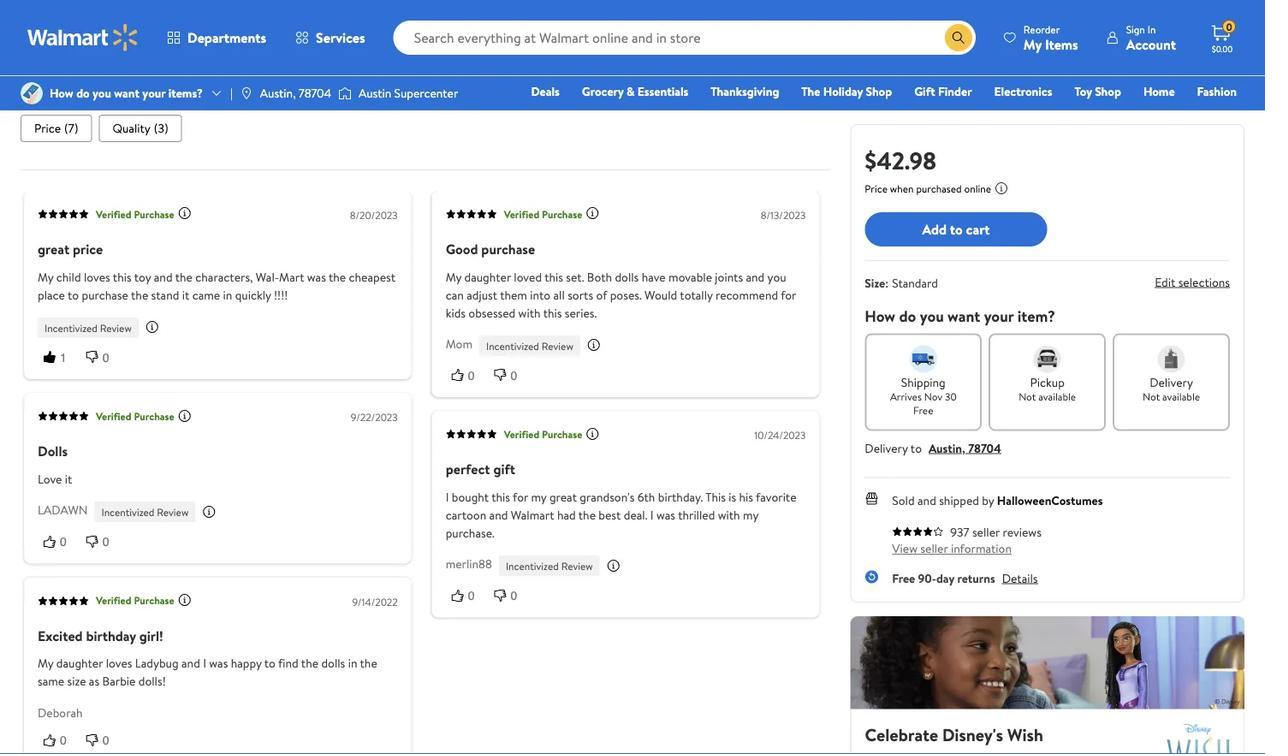 Task type: vqa. For each thing, say whether or not it's contained in the screenshot.


Task type: describe. For each thing, give the bounding box(es) containing it.
view seller information link
[[892, 540, 1012, 557]]

grocery
[[582, 83, 624, 100]]

$0.00
[[1212, 43, 1233, 54]]

price for price (7)
[[34, 120, 61, 136]]

wal-
[[256, 268, 279, 285]]

shop inside the holiday shop link
[[866, 83, 892, 100]]

1
[[60, 350, 67, 364]]

this up all
[[545, 268, 563, 285]]

sold and shipped by halloweencostumes
[[892, 492, 1103, 509]]

debit
[[1134, 107, 1164, 124]]

937 seller reviews
[[951, 523, 1042, 540]]

this down all
[[543, 304, 562, 321]]

delivery for not
[[1150, 374, 1193, 390]]

merlin88
[[446, 556, 492, 572]]

8/13/2023
[[761, 208, 806, 222]]

quickly
[[235, 286, 271, 303]]

list containing price
[[21, 114, 830, 142]]

your for item?
[[984, 305, 1014, 327]]

1 vertical spatial my
[[743, 506, 759, 523]]

my for great price
[[38, 268, 53, 285]]

excited
[[38, 626, 83, 645]]

verified purchase information image for perfect gift
[[586, 427, 600, 440]]

list item containing price
[[21, 114, 92, 142]]

favorite
[[756, 488, 797, 505]]

day
[[936, 570, 955, 586]]

price
[[73, 239, 103, 258]]

reviews
[[1003, 523, 1042, 540]]

departments button
[[152, 17, 281, 58]]

my child loves this toy and the characters, wal-mart was the cheapest place to purchase the stand it came in quickly !!!!
[[38, 268, 396, 303]]

the left cheapest
[[329, 268, 346, 285]]

price (7)
[[34, 120, 78, 136]]

0 vertical spatial purchase
[[481, 239, 535, 258]]

and inside my child loves this toy and the characters, wal-mart was the cheapest place to purchase the stand it came in quickly !!!!
[[154, 268, 173, 285]]

verified for perfect gift
[[504, 427, 539, 442]]

home link
[[1136, 82, 1183, 101]]

purchase for perfect gift
[[542, 427, 582, 442]]

 image for austin supercenter
[[338, 85, 352, 102]]

verified purchase for excited birthday girl!
[[96, 593, 174, 608]]

as
[[89, 673, 99, 690]]

seller for view
[[921, 540, 948, 557]]

edit
[[1155, 273, 1176, 290]]

price when purchased online
[[865, 181, 991, 196]]

have
[[642, 268, 666, 285]]

&
[[627, 83, 635, 100]]

the down 9/14/2022
[[360, 655, 377, 672]]

and inside my daughter loved this set. both dolls have movable joints and you can adjust them into all sorts of poses. would totally recommend for kids obsessed with this series.
[[746, 268, 765, 285]]

sign in account
[[1126, 22, 1176, 54]]

austin
[[359, 85, 391, 101]]

10/24/2023
[[754, 428, 806, 443]]

Walmart Site-Wide search field
[[393, 21, 976, 55]]

services
[[316, 28, 365, 47]]

you inside my daughter loved this set. both dolls have movable joints and you can adjust them into all sorts of poses. would totally recommend for kids obsessed with this series.
[[768, 268, 786, 285]]

size : standard
[[865, 275, 938, 291]]

deal.
[[624, 506, 648, 523]]

cheapest
[[349, 268, 396, 285]]

add to cart
[[922, 220, 990, 239]]

my daughter loved this set. both dolls have movable joints and you can adjust them into all sorts of poses. would totally recommend for kids obsessed with this series.
[[446, 268, 796, 321]]

recommend
[[716, 286, 778, 303]]

free inside shipping arrives nov 30 free
[[914, 403, 933, 418]]

dolls inside my daughter loved this set. both dolls have movable joints and you can adjust them into all sorts of poses. would totally recommend for kids obsessed with this series.
[[615, 268, 639, 285]]

this inside i bought this for my great grandson's  6th birthday.  this is his favorite cartoon and walmart had the best deal. i was thrilled with my purchase.
[[492, 488, 510, 505]]

in inside my child loves this toy and the characters, wal-mart was the cheapest place to purchase the stand it came in quickly !!!!
[[223, 286, 232, 303]]

for inside i bought this for my great grandson's  6th birthday.  this is his favorite cartoon and walmart had the best deal. i was thrilled with my purchase.
[[513, 488, 528, 505]]

find
[[278, 655, 299, 672]]

frequent mentions
[[21, 77, 134, 96]]

items
[[1045, 35, 1078, 54]]

verified for good purchase
[[504, 207, 539, 221]]

totally
[[680, 286, 713, 303]]

selections
[[1179, 273, 1230, 290]]

the down the toy
[[131, 286, 148, 303]]

sold
[[892, 492, 915, 509]]

0 vertical spatial austin,
[[260, 85, 296, 101]]

austin, 78704
[[260, 85, 331, 101]]

love it
[[38, 471, 72, 487]]

perfect gift
[[446, 460, 515, 479]]

incentivized for dolls
[[101, 505, 154, 519]]

online
[[964, 181, 991, 196]]

3.9872 stars out of 5, based on 937 seller reviews element
[[892, 526, 944, 536]]

verified for dolls
[[96, 409, 131, 424]]

legal information image
[[995, 181, 1008, 195]]

9/22/2023
[[351, 410, 398, 425]]

 image for how do you want your items?
[[21, 82, 43, 104]]

:
[[885, 275, 889, 291]]

gift
[[493, 460, 515, 479]]

2 horizontal spatial i
[[650, 506, 654, 523]]

toy shop link
[[1067, 82, 1129, 101]]

0 horizontal spatial 78704
[[299, 85, 331, 101]]

to inside button
[[950, 220, 963, 239]]

pickup
[[1030, 374, 1065, 390]]

birthday
[[86, 626, 136, 645]]

reorder my items
[[1024, 22, 1078, 54]]

purchase inside my child loves this toy and the characters, wal-mart was the cheapest place to purchase the stand it came in quickly !!!!
[[82, 286, 128, 303]]

incentivized review for good purchase
[[486, 338, 573, 353]]

can
[[446, 286, 464, 303]]

bought
[[452, 488, 489, 505]]

not for delivery
[[1143, 390, 1160, 404]]

electronics
[[994, 83, 1053, 100]]

delivery to austin, 78704
[[865, 440, 1002, 456]]

adjust
[[467, 286, 497, 303]]

how do you want your item?
[[865, 305, 1055, 327]]

great inside i bought this for my great grandson's  6th birthday.  this is his favorite cartoon and walmart had the best deal. i was thrilled with my purchase.
[[549, 488, 577, 505]]

incentivized review information image for good purchase
[[587, 338, 601, 352]]

delivery for to
[[865, 440, 908, 456]]

(7)
[[64, 120, 78, 136]]

available for pickup
[[1039, 390, 1076, 404]]

best
[[599, 506, 621, 523]]

items?
[[168, 85, 203, 101]]

daughter for birthday
[[56, 655, 103, 672]]

0 horizontal spatial it
[[65, 471, 72, 487]]

services button
[[281, 17, 380, 58]]

shipped
[[939, 492, 979, 509]]

toy
[[1075, 83, 1092, 100]]

add to cart button
[[865, 212, 1048, 247]]

to left 'austin, 78704' button
[[911, 440, 922, 456]]

1 vertical spatial free
[[892, 570, 915, 586]]

verified for excited birthday girl!
[[96, 593, 131, 608]]

0 horizontal spatial incentivized review information image
[[145, 320, 159, 334]]

deals
[[531, 83, 560, 100]]

birthday.
[[658, 488, 703, 505]]

walmart image
[[27, 24, 139, 51]]

search icon image
[[952, 31, 966, 45]]

loved
[[514, 268, 542, 285]]

series.
[[565, 304, 597, 321]]

gift
[[914, 83, 935, 100]]

love
[[38, 471, 62, 487]]

austin, 78704 button
[[929, 440, 1002, 456]]

0 horizontal spatial my
[[531, 488, 547, 505]]

grandson's
[[580, 488, 635, 505]]

incentivized up the 1
[[45, 320, 98, 335]]

when
[[890, 181, 914, 196]]

halloweencostumes
[[997, 492, 1103, 509]]

excited birthday girl!
[[38, 626, 163, 645]]

of
[[596, 286, 607, 303]]

ladawn
[[38, 502, 88, 518]]

loves for birthday
[[106, 655, 132, 672]]

registry
[[1040, 107, 1084, 124]]

i bought this for my great grandson's  6th birthday.  this is his favorite cartoon and walmart had the best deal. i was thrilled with my purchase.
[[446, 488, 797, 541]]

stand
[[151, 286, 179, 303]]

verified purchase information image for good purchase
[[586, 206, 600, 220]]

walmart+ link
[[1178, 106, 1245, 125]]

size
[[67, 673, 86, 690]]

my for excited birthday girl!
[[38, 655, 53, 672]]

supercenter
[[394, 85, 458, 101]]

it inside my child loves this toy and the characters, wal-mart was the cheapest place to purchase the stand it came in quickly !!!!
[[182, 286, 189, 303]]

add
[[922, 220, 947, 239]]

dolls inside my daughter loves ladybug and i was happy to find the dolls in the same size as barbie dolls!
[[321, 655, 345, 672]]

toy shop
[[1075, 83, 1121, 100]]

with inside my daughter loved this set. both dolls have movable joints and you can adjust them into all sorts of poses. would totally recommend for kids obsessed with this series.
[[518, 304, 541, 321]]

perfect
[[446, 460, 490, 479]]

daughter for purchase
[[464, 268, 511, 285]]

not for pickup
[[1019, 390, 1036, 404]]

poses.
[[610, 286, 642, 303]]

and right sold
[[918, 492, 936, 509]]

0 vertical spatial i
[[446, 488, 449, 505]]



Task type: locate. For each thing, give the bounding box(es) containing it.
 image left austin
[[338, 85, 352, 102]]

delivery down intent image for delivery
[[1150, 374, 1193, 390]]

daughter up 'adjust'
[[464, 268, 511, 285]]

list item containing quality
[[99, 114, 182, 142]]

austin, right |
[[260, 85, 296, 101]]

0 horizontal spatial purchase
[[82, 286, 128, 303]]

purchase down price
[[82, 286, 128, 303]]

price left when
[[865, 181, 888, 196]]

want up quality
[[114, 85, 140, 101]]

with inside i bought this for my great grandson's  6th birthday.  this is his favorite cartoon and walmart had the best deal. i was thrilled with my purchase.
[[718, 506, 740, 523]]

0 vertical spatial you
[[92, 85, 111, 101]]

incentivized down the obsessed
[[486, 338, 539, 353]]

was right mart
[[307, 268, 326, 285]]

ladybug
[[135, 655, 179, 672]]

dolls right find at the left of page
[[321, 655, 345, 672]]

1 vertical spatial verified purchase information image
[[178, 593, 191, 607]]

with down into
[[518, 304, 541, 321]]

1 vertical spatial was
[[657, 506, 675, 523]]

1 horizontal spatial daughter
[[464, 268, 511, 285]]

1 horizontal spatial for
[[781, 286, 796, 303]]

for
[[781, 286, 796, 303], [513, 488, 528, 505]]

1 horizontal spatial with
[[718, 506, 740, 523]]

0 horizontal spatial do
[[76, 85, 90, 101]]

list item
[[21, 114, 92, 142], [99, 114, 182, 142]]

the up stand on the top left of the page
[[175, 268, 193, 285]]

1 horizontal spatial available
[[1163, 390, 1200, 404]]

1 not from the left
[[1019, 390, 1036, 404]]

came
[[192, 286, 220, 303]]

and up stand on the top left of the page
[[154, 268, 173, 285]]

review for good purchase
[[542, 338, 573, 353]]

for up "walmart"
[[513, 488, 528, 505]]

not down intent image for pickup
[[1019, 390, 1036, 404]]

my inside my daughter loved this set. both dolls have movable joints and you can adjust them into all sorts of poses. would totally recommend for kids obsessed with this series.
[[446, 268, 462, 285]]

my up "walmart"
[[531, 488, 547, 505]]

0 vertical spatial 78704
[[299, 85, 331, 101]]

available inside delivery not available
[[1163, 390, 1200, 404]]

0 horizontal spatial austin,
[[260, 85, 296, 101]]

0 vertical spatial how
[[50, 85, 73, 101]]

electronics link
[[987, 82, 1060, 101]]

to left find at the left of page
[[264, 655, 276, 672]]

shop right the holiday
[[866, 83, 892, 100]]

incentivized right ladawn
[[101, 505, 154, 519]]

one
[[1106, 107, 1132, 124]]

how for how do you want your items?
[[50, 85, 73, 101]]

0 vertical spatial dolls
[[615, 268, 639, 285]]

to inside my child loves this toy and the characters, wal-mart was the cheapest place to purchase the stand it came in quickly !!!!
[[68, 286, 79, 303]]

0 horizontal spatial daughter
[[56, 655, 103, 672]]

1 list item from the left
[[21, 114, 92, 142]]

great up 'child' on the left of the page
[[38, 239, 69, 258]]

same
[[38, 673, 64, 690]]

0 vertical spatial verified purchase information image
[[178, 206, 191, 220]]

purchase up loved
[[481, 239, 535, 258]]

kids
[[446, 304, 466, 321]]

seller right 937
[[972, 523, 1000, 540]]

your left item?
[[984, 305, 1014, 327]]

incentivized review information image down best
[[607, 559, 620, 572]]

my down his
[[743, 506, 759, 523]]

1 vertical spatial loves
[[106, 655, 132, 672]]

0 horizontal spatial shop
[[866, 83, 892, 100]]

free
[[914, 403, 933, 418], [892, 570, 915, 586]]

incentivized review
[[45, 320, 132, 335], [486, 338, 573, 353], [101, 505, 189, 519], [506, 559, 593, 573]]

do for how do you want your item?
[[899, 305, 916, 327]]

6th
[[638, 488, 655, 505]]

i right deal.
[[650, 506, 654, 523]]

want for items?
[[114, 85, 140, 101]]

do down "size : standard" on the top
[[899, 305, 916, 327]]

daughter inside my daughter loves ladybug and i was happy to find the dolls in the same size as barbie dolls!
[[56, 655, 103, 672]]

grocery & essentials link
[[574, 82, 696, 101]]

1 horizontal spatial great
[[549, 488, 577, 505]]

$42.98
[[865, 143, 937, 177]]

0 vertical spatial great
[[38, 239, 69, 258]]

verified purchase information image
[[178, 206, 191, 220], [178, 409, 191, 422], [586, 427, 600, 440]]

1 horizontal spatial i
[[446, 488, 449, 505]]

my left items
[[1024, 35, 1042, 54]]

incentivized review down "walmart"
[[506, 559, 593, 573]]

obsessed
[[469, 304, 516, 321]]

!!!!
[[274, 286, 288, 303]]

movable
[[669, 268, 712, 285]]

1 vertical spatial you
[[768, 268, 786, 285]]

(3)
[[154, 120, 168, 136]]

free 90-day returns details
[[892, 570, 1038, 586]]

1 vertical spatial price
[[865, 181, 888, 196]]

barbie
[[102, 673, 136, 690]]

1 horizontal spatial delivery
[[1150, 374, 1193, 390]]

good
[[446, 239, 478, 258]]

1 vertical spatial incentivized review information image
[[587, 338, 601, 352]]

verified purchase information image for excited birthday girl!
[[178, 593, 191, 607]]

happy
[[231, 655, 262, 672]]

0 vertical spatial free
[[914, 403, 933, 418]]

purchase for great price
[[134, 207, 174, 221]]

 image
[[240, 86, 253, 100]]

0 horizontal spatial your
[[142, 85, 166, 101]]

purchase.
[[446, 524, 495, 541]]

review
[[100, 320, 132, 335], [542, 338, 573, 353], [157, 505, 189, 519], [561, 559, 593, 573]]

available for delivery
[[1163, 390, 1200, 404]]

0 vertical spatial verified purchase information image
[[586, 206, 600, 220]]

how up 'price (7)' on the top left of the page
[[50, 85, 73, 101]]

this down gift at the left bottom of page
[[492, 488, 510, 505]]

8/20/2023
[[350, 208, 398, 222]]

the right had
[[579, 506, 596, 523]]

information
[[951, 540, 1012, 557]]

size
[[865, 275, 885, 291]]

mom
[[446, 335, 473, 352]]

0 vertical spatial for
[[781, 286, 796, 303]]

incentivized review information image down series.
[[587, 338, 601, 352]]

1 horizontal spatial your
[[984, 305, 1014, 327]]

1 vertical spatial it
[[65, 471, 72, 487]]

1 horizontal spatial price
[[865, 181, 888, 196]]

1 horizontal spatial was
[[307, 268, 326, 285]]

list
[[21, 114, 830, 142]]

with down is
[[718, 506, 740, 523]]

toy
[[134, 268, 151, 285]]

incentivized review for perfect gift
[[506, 559, 593, 573]]

my inside my child loves this toy and the characters, wal-mart was the cheapest place to purchase the stand it came in quickly !!!!
[[38, 268, 53, 285]]

verified purchase information image for dolls
[[178, 409, 191, 422]]

0 vertical spatial your
[[142, 85, 166, 101]]

 image up 'price (7)' on the top left of the page
[[21, 82, 43, 104]]

1 horizontal spatial not
[[1143, 390, 1160, 404]]

review for dolls
[[157, 505, 189, 519]]

and inside i bought this for my great grandson's  6th birthday.  this is his favorite cartoon and walmart had the best deal. i was thrilled with my purchase.
[[489, 506, 508, 523]]

0 vertical spatial in
[[223, 286, 232, 303]]

how
[[50, 85, 73, 101], [865, 305, 896, 327]]

purchase for excited birthday girl!
[[134, 593, 174, 608]]

verified purchase information image for great price
[[178, 206, 191, 220]]

0 vertical spatial my
[[531, 488, 547, 505]]

for right the recommend
[[781, 286, 796, 303]]

and up the recommend
[[746, 268, 765, 285]]

my inside reorder my items
[[1024, 35, 1042, 54]]

loves right 'child' on the left of the page
[[84, 268, 110, 285]]

in down 'characters,'
[[223, 286, 232, 303]]

90-
[[918, 570, 936, 586]]

incentivized for perfect gift
[[506, 559, 559, 573]]

verified for great price
[[96, 207, 131, 221]]

your left items?
[[142, 85, 166, 101]]

1 horizontal spatial dolls
[[615, 268, 639, 285]]

free down shipping
[[914, 403, 933, 418]]

0 horizontal spatial great
[[38, 239, 69, 258]]

list item down the 'how do you want your items?'
[[99, 114, 182, 142]]

to down 'child' on the left of the page
[[68, 286, 79, 303]]

all
[[553, 286, 565, 303]]

review for perfect gift
[[561, 559, 593, 573]]

1 vertical spatial do
[[899, 305, 916, 327]]

 image
[[21, 82, 43, 104], [338, 85, 352, 102]]

0 horizontal spatial list item
[[21, 114, 92, 142]]

set.
[[566, 268, 584, 285]]

incentivized review for dolls
[[101, 505, 189, 519]]

child
[[56, 268, 81, 285]]

daughter inside my daughter loved this set. both dolls have movable joints and you can adjust them into all sorts of poses. would totally recommend for kids obsessed with this series.
[[464, 268, 511, 285]]

1 vertical spatial for
[[513, 488, 528, 505]]

0 button
[[80, 348, 123, 366], [446, 366, 488, 384], [488, 366, 531, 384], [38, 533, 80, 550], [80, 533, 123, 550], [446, 587, 488, 604], [488, 587, 531, 604], [38, 731, 80, 749], [80, 731, 123, 749]]

loves inside my child loves this toy and the characters, wal-mart was the cheapest place to purchase the stand it came in quickly !!!!
[[84, 268, 110, 285]]

seller for 937
[[972, 523, 1000, 540]]

2 vertical spatial you
[[920, 305, 944, 327]]

not
[[1019, 390, 1036, 404], [1143, 390, 1160, 404]]

0 vertical spatial daughter
[[464, 268, 511, 285]]

1 vertical spatial your
[[984, 305, 1014, 327]]

2 not from the left
[[1143, 390, 1160, 404]]

78704 down 'services' popup button
[[299, 85, 331, 101]]

to left cart
[[950, 220, 963, 239]]

my up 'place'
[[38, 268, 53, 285]]

1 horizontal spatial how
[[865, 305, 896, 327]]

0 vertical spatial want
[[114, 85, 140, 101]]

not down intent image for delivery
[[1143, 390, 1160, 404]]

1 shop from the left
[[866, 83, 892, 100]]

intent image for shipping image
[[910, 345, 937, 373]]

price for price when purchased online
[[865, 181, 888, 196]]

0 horizontal spatial price
[[34, 120, 61, 136]]

0 vertical spatial incentivized review information image
[[145, 320, 159, 334]]

verified purchase for perfect gift
[[504, 427, 582, 442]]

this inside my child loves this toy and the characters, wal-mart was the cheapest place to purchase the stand it came in quickly !!!!
[[113, 268, 132, 285]]

purchase for dolls
[[134, 409, 174, 424]]

intent image for delivery image
[[1158, 345, 1185, 373]]

incentivized for good purchase
[[486, 338, 539, 353]]

1 horizontal spatial shop
[[1095, 83, 1121, 100]]

incentivized review information image down stand on the top left of the page
[[145, 320, 159, 334]]

available inside pickup not available
[[1039, 390, 1076, 404]]

you for how do you want your items?
[[92, 85, 111, 101]]

purchase for good purchase
[[542, 207, 582, 221]]

finder
[[938, 83, 972, 100]]

do for how do you want your items?
[[76, 85, 90, 101]]

loves up the barbie
[[106, 655, 132, 672]]

incentivized review down the obsessed
[[486, 338, 573, 353]]

2 vertical spatial verified purchase information image
[[586, 427, 600, 440]]

0 horizontal spatial in
[[223, 286, 232, 303]]

you for how do you want your item?
[[920, 305, 944, 327]]

intent image for pickup image
[[1034, 345, 1061, 373]]

2 horizontal spatial was
[[657, 506, 675, 523]]

holiday
[[823, 83, 863, 100]]

0 horizontal spatial delivery
[[865, 440, 908, 456]]

how for how do you want your item?
[[865, 305, 896, 327]]

1 vertical spatial with
[[718, 506, 740, 523]]

the holiday shop
[[802, 83, 892, 100]]

my inside my daughter loves ladybug and i was happy to find the dolls in the same size as barbie dolls!
[[38, 655, 53, 672]]

how down size
[[865, 305, 896, 327]]

2 shop from the left
[[1095, 83, 1121, 100]]

purchased
[[916, 181, 962, 196]]

1 vertical spatial verified purchase information image
[[178, 409, 191, 422]]

was down birthday.
[[657, 506, 675, 523]]

my for good purchase
[[446, 268, 462, 285]]

1 horizontal spatial austin,
[[929, 440, 966, 456]]

you
[[92, 85, 111, 101], [768, 268, 786, 285], [920, 305, 944, 327]]

my up can
[[446, 268, 462, 285]]

2 list item from the left
[[99, 114, 182, 142]]

view
[[892, 540, 918, 557]]

shipping
[[901, 374, 946, 390]]

0 horizontal spatial with
[[518, 304, 541, 321]]

want for item?
[[948, 305, 980, 327]]

1 vertical spatial want
[[948, 305, 980, 327]]

verified purchase for dolls
[[96, 409, 174, 424]]

verified purchase for great price
[[96, 207, 174, 221]]

0 horizontal spatial verified purchase information image
[[178, 593, 191, 607]]

0 vertical spatial price
[[34, 120, 61, 136]]

i inside my daughter loves ladybug and i was happy to find the dolls in the same size as barbie dolls!
[[203, 655, 206, 672]]

dolls up poses. on the top
[[615, 268, 639, 285]]

incentivized down "walmart"
[[506, 559, 559, 573]]

joints
[[715, 268, 743, 285]]

was inside i bought this for my great grandson's  6th birthday.  this is his favorite cartoon and walmart had the best deal. i was thrilled with my purchase.
[[657, 506, 675, 523]]

0 horizontal spatial  image
[[21, 82, 43, 104]]

in inside my daughter loves ladybug and i was happy to find the dolls in the same size as barbie dolls!
[[348, 655, 357, 672]]

great price
[[38, 239, 103, 258]]

available
[[1039, 390, 1076, 404], [1163, 390, 1200, 404]]

0 vertical spatial with
[[518, 304, 541, 321]]

your
[[142, 85, 166, 101], [984, 305, 1014, 327]]

returns
[[957, 570, 995, 586]]

shop right toy in the top of the page
[[1095, 83, 1121, 100]]

0 horizontal spatial was
[[209, 655, 228, 672]]

2 available from the left
[[1163, 390, 1200, 404]]

it left came
[[182, 286, 189, 303]]

1 vertical spatial how
[[865, 305, 896, 327]]

0 horizontal spatial available
[[1039, 390, 1076, 404]]

daughter up "size"
[[56, 655, 103, 672]]

available down intent image for pickup
[[1039, 390, 1076, 404]]

to inside my daughter loves ladybug and i was happy to find the dolls in the same size as barbie dolls!
[[264, 655, 276, 672]]

want left item?
[[948, 305, 980, 327]]

my up same
[[38, 655, 53, 672]]

it right love
[[65, 471, 72, 487]]

sign
[[1126, 22, 1145, 36]]

0 vertical spatial it
[[182, 286, 189, 303]]

edit selections
[[1155, 273, 1230, 290]]

daughter
[[464, 268, 511, 285], [56, 655, 103, 672]]

incentivized review information image
[[145, 320, 159, 334], [587, 338, 601, 352], [607, 559, 620, 572]]

this left the toy
[[113, 268, 132, 285]]

2 horizontal spatial incentivized review information image
[[607, 559, 620, 572]]

|
[[230, 85, 233, 101]]

was left happy
[[209, 655, 228, 672]]

verified purchase information image up ladybug at the left of the page
[[178, 593, 191, 607]]

great
[[38, 239, 69, 258], [549, 488, 577, 505]]

1 available from the left
[[1039, 390, 1076, 404]]

0 horizontal spatial i
[[203, 655, 206, 672]]

1 button
[[38, 348, 80, 366]]

grocery & essentials
[[582, 83, 689, 100]]

1 vertical spatial delivery
[[865, 440, 908, 456]]

1 horizontal spatial my
[[743, 506, 759, 523]]

1 horizontal spatial you
[[768, 268, 786, 285]]

walmart+
[[1186, 107, 1237, 124]]

1 horizontal spatial seller
[[972, 523, 1000, 540]]

the inside i bought this for my great grandson's  6th birthday.  this is his favorite cartoon and walmart had the best deal. i was thrilled with my purchase.
[[579, 506, 596, 523]]

2 vertical spatial i
[[203, 655, 206, 672]]

shop inside toy shop link
[[1095, 83, 1121, 100]]

0 horizontal spatial how
[[50, 85, 73, 101]]

cartoon
[[446, 506, 486, 523]]

1 vertical spatial i
[[650, 506, 654, 523]]

1 horizontal spatial list item
[[99, 114, 182, 142]]

0 vertical spatial do
[[76, 85, 90, 101]]

i left bought
[[446, 488, 449, 505]]

incentivized review left incentivized review information icon
[[101, 505, 189, 519]]

departments
[[187, 28, 266, 47]]

for inside my daughter loved this set. both dolls have movable joints and you can adjust them into all sorts of poses. would totally recommend for kids obsessed with this series.
[[781, 286, 796, 303]]

2 horizontal spatial you
[[920, 305, 944, 327]]

verified purchase information image
[[586, 206, 600, 220], [178, 593, 191, 607]]

great up had
[[549, 488, 577, 505]]

1 horizontal spatial it
[[182, 286, 189, 303]]

verified purchase information image up both
[[586, 206, 600, 220]]

loves inside my daughter loves ladybug and i was happy to find the dolls in the same size as barbie dolls!
[[106, 655, 132, 672]]

0 horizontal spatial seller
[[921, 540, 948, 557]]

price left (7)
[[34, 120, 61, 136]]

and right ladybug at the left of the page
[[181, 655, 200, 672]]

the right find at the left of page
[[301, 655, 318, 672]]

would
[[645, 286, 677, 303]]

1 vertical spatial 78704
[[968, 440, 1002, 456]]

78704 up by
[[968, 440, 1002, 456]]

and right the cartoon
[[489, 506, 508, 523]]

0 horizontal spatial for
[[513, 488, 528, 505]]

2 vertical spatial incentivized review information image
[[607, 559, 620, 572]]

delivery down arrives at the right bottom of the page
[[865, 440, 908, 456]]

free left 90-
[[892, 570, 915, 586]]

seller
[[972, 523, 1000, 540], [921, 540, 948, 557]]

2 vertical spatial was
[[209, 655, 228, 672]]

details
[[1002, 570, 1038, 586]]

incentivized review up the 1
[[45, 320, 132, 335]]

austin, down 30
[[929, 440, 966, 456]]

1 vertical spatial dolls
[[321, 655, 345, 672]]

was inside my child loves this toy and the characters, wal-mart was the cheapest place to purchase the stand it came in quickly !!!!
[[307, 268, 326, 285]]

937
[[951, 523, 970, 540]]

0 horizontal spatial not
[[1019, 390, 1036, 404]]

1 horizontal spatial 78704
[[968, 440, 1002, 456]]

cart
[[966, 220, 990, 239]]

delivery inside delivery not available
[[1150, 374, 1193, 390]]

1 horizontal spatial  image
[[338, 85, 352, 102]]

not inside delivery not available
[[1143, 390, 1160, 404]]

in right find at the left of page
[[348, 655, 357, 672]]

available down intent image for delivery
[[1163, 390, 1200, 404]]

verified purchase for good purchase
[[504, 207, 582, 221]]

not inside pickup not available
[[1019, 390, 1036, 404]]

incentivized review information image
[[202, 505, 216, 518]]

1 vertical spatial great
[[549, 488, 577, 505]]

0 horizontal spatial want
[[114, 85, 140, 101]]

1 vertical spatial in
[[348, 655, 357, 672]]

list item down frequent
[[21, 114, 92, 142]]

incentivized review information image for perfect gift
[[607, 559, 620, 572]]

and inside my daughter loves ladybug and i was happy to find the dolls in the same size as barbie dolls!
[[181, 655, 200, 672]]

verified
[[96, 207, 131, 221], [504, 207, 539, 221], [96, 409, 131, 424], [504, 427, 539, 442], [96, 593, 131, 608]]

do right frequent
[[76, 85, 90, 101]]

0 vertical spatial was
[[307, 268, 326, 285]]

0 vertical spatial loves
[[84, 268, 110, 285]]

i left happy
[[203, 655, 206, 672]]

was inside my daughter loves ladybug and i was happy to find the dolls in the same size as barbie dolls!
[[209, 655, 228, 672]]

your for items?
[[142, 85, 166, 101]]

seller down 3.9872 stars out of 5, based on 937 seller reviews "element"
[[921, 540, 948, 557]]

loves for price
[[84, 268, 110, 285]]

fashion registry
[[1040, 83, 1237, 124]]

Search search field
[[393, 21, 976, 55]]

1 horizontal spatial do
[[899, 305, 916, 327]]



